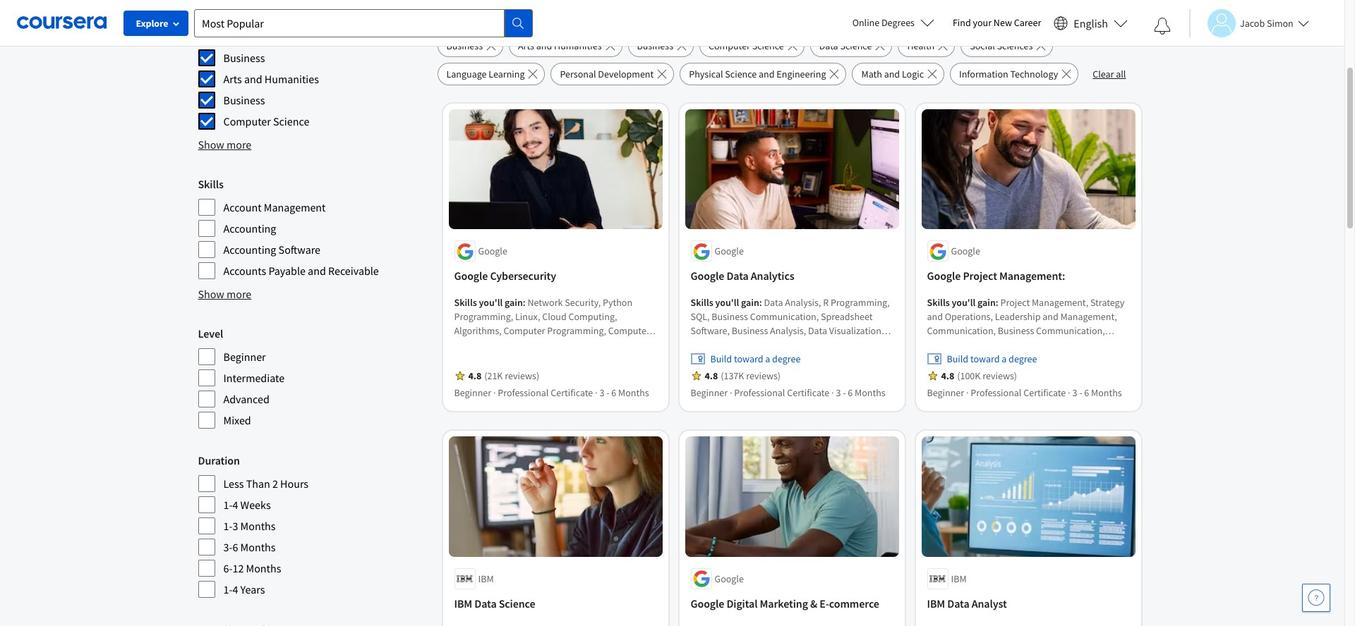 Task type: vqa. For each thing, say whether or not it's contained in the screenshot.
Bachelor
no



Task type: locate. For each thing, give the bounding box(es) containing it.
skills you'll gain : down google data analytics
[[691, 297, 764, 309]]

degrees
[[882, 16, 915, 29]]

1 vertical spatial accounting
[[223, 243, 276, 257]]

professional down the 4.8 (137k reviews)
[[734, 387, 785, 400]]

months
[[618, 387, 649, 400], [855, 387, 886, 400], [1091, 387, 1122, 400], [240, 519, 276, 534], [240, 541, 276, 555], [246, 562, 281, 576]]

more down accounts
[[227, 287, 251, 301]]

0 horizontal spatial programming,
[[454, 311, 513, 324]]

science inside button
[[752, 40, 784, 52]]

skills up account
[[198, 177, 224, 191]]

1 vertical spatial programming,
[[547, 325, 606, 338]]

3 beginner · professional certificate · 3 - 6 months from the left
[[927, 387, 1122, 400]]

reviews) right (100k
[[983, 370, 1017, 383]]

·
[[493, 387, 496, 400], [595, 387, 598, 400], [730, 387, 732, 400], [831, 387, 834, 400], [966, 387, 969, 400], [1068, 387, 1070, 400]]

4.8 (137k reviews)
[[705, 370, 781, 383]]

1 4.8 from the left
[[468, 370, 481, 383]]

2 show from the top
[[198, 287, 224, 301]]

(21k
[[484, 370, 503, 383]]

1 horizontal spatial arts
[[518, 40, 534, 52]]

data for ibm data science
[[474, 597, 497, 611]]

1 vertical spatial network
[[454, 367, 489, 380]]

3 4.8 from the left
[[941, 370, 954, 383]]

arts and humanities inside subject group
[[223, 72, 319, 86]]

: up linux,
[[523, 297, 526, 309]]

: for google project management:
[[996, 297, 998, 309]]

0 horizontal spatial beginner · professional certificate · 3 - 6 months
[[454, 387, 649, 400]]

network security, python programming, linux, cloud computing, algorithms, computer programming, computer security incident management, cryptography, databases, leadership and management, network architecture, risk management, sql
[[454, 297, 650, 380]]

show for accounts
[[198, 287, 224, 301]]

2 toward from the left
[[970, 353, 1000, 366]]

2 4 from the top
[[233, 583, 238, 597]]

build up (137k
[[710, 353, 732, 366]]

arts down the "subject"
[[223, 72, 242, 86]]

1 vertical spatial arts and humanities
[[223, 72, 319, 86]]

1- up 3-
[[223, 519, 233, 534]]

programming, up algorithms,
[[454, 311, 513, 324]]

show more down accounts
[[198, 287, 251, 301]]

0 horizontal spatial humanities
[[265, 72, 319, 86]]

1-
[[223, 498, 233, 512], [223, 519, 233, 534], [223, 583, 233, 597]]

4.8 down 'databases,'
[[468, 370, 481, 383]]

toward up 4.8 (100k reviews)
[[970, 353, 1000, 366]]

1 vertical spatial more
[[227, 287, 251, 301]]

2 horizontal spatial you'll
[[952, 297, 976, 309]]

1- down less
[[223, 498, 233, 512]]

0 horizontal spatial -
[[606, 387, 609, 400]]

management
[[264, 200, 326, 215]]

network
[[528, 297, 563, 309], [454, 367, 489, 380]]

1 vertical spatial 4
[[233, 583, 238, 597]]

and inside 'physical science and engineering' button
[[759, 68, 775, 80]]

online
[[852, 16, 880, 29]]

0 vertical spatial arts
[[518, 40, 534, 52]]

gain down google data analytics
[[741, 297, 759, 309]]

None search field
[[194, 9, 533, 37]]

:
[[523, 297, 526, 309], [759, 297, 762, 309], [996, 297, 998, 309]]

reviews) down leadership
[[505, 370, 539, 383]]

2 horizontal spatial :
[[996, 297, 998, 309]]

2 certificate from the left
[[787, 387, 830, 400]]

0 vertical spatial more
[[227, 138, 251, 152]]

0 horizontal spatial 4.8
[[468, 370, 481, 383]]

new
[[994, 16, 1012, 29]]

5 · from the left
[[966, 387, 969, 400]]

1 horizontal spatial professional
[[734, 387, 785, 400]]

0 horizontal spatial professional
[[498, 387, 549, 400]]

marketing
[[760, 597, 808, 611]]

1 4 from the top
[[233, 498, 238, 512]]

more up account
[[227, 138, 251, 152]]

reviews)
[[505, 370, 539, 383], [746, 370, 781, 383], [983, 370, 1017, 383]]

social
[[970, 40, 995, 52]]

accounting for accounting
[[223, 222, 276, 236]]

2 vertical spatial 1-
[[223, 583, 233, 597]]

physical science and engineering
[[689, 68, 826, 80]]

beginner · professional certificate · 3 - 6 months down risk
[[454, 387, 649, 400]]

2 1- from the top
[[223, 519, 233, 534]]

2 horizontal spatial -
[[1079, 387, 1082, 400]]

degree for management:
[[1009, 353, 1037, 366]]

arts inside 'button'
[[518, 40, 534, 52]]

network down 'databases,'
[[454, 367, 489, 380]]

clear all button
[[1084, 63, 1134, 85]]

project
[[963, 269, 997, 283]]

2 vertical spatial management,
[[565, 367, 622, 380]]

show more up account
[[198, 138, 251, 152]]

4.8 left (137k
[[705, 370, 718, 383]]

show more button
[[198, 136, 251, 153], [198, 286, 251, 303]]

reviews) right (137k
[[746, 370, 781, 383]]

toward for data
[[734, 353, 763, 366]]

1 vertical spatial show more button
[[198, 286, 251, 303]]

2 : from the left
[[759, 297, 762, 309]]

gain up linux,
[[505, 297, 523, 309]]

2 reviews) from the left
[[746, 370, 781, 383]]

gain down project
[[978, 297, 996, 309]]

beginner down (137k
[[691, 387, 728, 400]]

math
[[861, 68, 882, 80]]

2 show more from the top
[[198, 287, 251, 301]]

2 horizontal spatial reviews)
[[983, 370, 1017, 383]]

1 horizontal spatial beginner · professional certificate · 3 - 6 months
[[691, 387, 886, 400]]

1 more from the top
[[227, 138, 251, 152]]

build toward a degree up 4.8 (100k reviews)
[[947, 353, 1037, 366]]

network up cloud
[[528, 297, 563, 309]]

4.8
[[468, 370, 481, 383], [705, 370, 718, 383], [941, 370, 954, 383]]

2 horizontal spatial professional
[[971, 387, 1022, 400]]

3 reviews) from the left
[[983, 370, 1017, 383]]

computer science
[[709, 40, 784, 52], [223, 114, 309, 128]]

2 horizontal spatial beginner · professional certificate · 3 - 6 months
[[927, 387, 1122, 400]]

professional down architecture,
[[498, 387, 549, 400]]

2 gain from the left
[[741, 297, 759, 309]]

4.8 (21k reviews)
[[468, 370, 539, 383]]

python
[[603, 297, 632, 309]]

(100k
[[957, 370, 981, 383]]

3 professional from the left
[[971, 387, 1022, 400]]

1 vertical spatial arts
[[223, 72, 242, 86]]

2 more from the top
[[227, 287, 251, 301]]

beginner
[[223, 350, 266, 364], [454, 387, 491, 400], [691, 387, 728, 400], [927, 387, 964, 400]]

business button up development
[[628, 35, 694, 57]]

: down analytics
[[759, 297, 762, 309]]

- for google data analytics
[[843, 387, 846, 400]]

1 horizontal spatial programming,
[[547, 325, 606, 338]]

a
[[765, 353, 770, 366], [1002, 353, 1007, 366]]

you'll down google data analytics
[[715, 297, 739, 309]]

4 left years
[[233, 583, 238, 597]]

2 you'll from the left
[[715, 297, 739, 309]]

1 vertical spatial computer science
[[223, 114, 309, 128]]

beginner · professional certificate · 3 - 6 months
[[454, 387, 649, 400], [691, 387, 886, 400], [927, 387, 1122, 400]]

0 vertical spatial humanities
[[554, 40, 602, 52]]

1 horizontal spatial a
[[1002, 353, 1007, 366]]

0 horizontal spatial business button
[[437, 35, 503, 57]]

show up account
[[198, 138, 224, 152]]

1 horizontal spatial humanities
[[554, 40, 602, 52]]

1 build from the left
[[710, 353, 732, 366]]

google left project
[[927, 269, 961, 283]]

clear
[[1093, 68, 1114, 80]]

professional down 4.8 (100k reviews)
[[971, 387, 1022, 400]]

2 accounting from the top
[[223, 243, 276, 257]]

0 horizontal spatial computer science
[[223, 114, 309, 128]]

show more button up account
[[198, 136, 251, 153]]

0 horizontal spatial build toward a degree
[[710, 353, 801, 366]]

reviews) for google data analytics
[[746, 370, 781, 383]]

2 4.8 from the left
[[705, 370, 718, 383]]

0 horizontal spatial certificate
[[551, 387, 593, 400]]

1 build toward a degree from the left
[[710, 353, 801, 366]]

jacob simon
[[1240, 17, 1294, 29]]

cybersecurity
[[490, 269, 556, 283]]

computer
[[709, 40, 750, 52], [223, 114, 271, 128], [504, 325, 545, 338], [608, 325, 650, 338]]

1 horizontal spatial certificate
[[787, 387, 830, 400]]

weeks
[[240, 498, 271, 512]]

build toward a degree up the 4.8 (137k reviews)
[[710, 353, 801, 366]]

2 horizontal spatial gain
[[978, 297, 996, 309]]

you'll down google cybersecurity
[[479, 297, 503, 309]]

beginner down (21k
[[454, 387, 491, 400]]

and inside subject group
[[244, 72, 262, 86]]

2 a from the left
[[1002, 353, 1007, 366]]

1 professional from the left
[[498, 387, 549, 400]]

and inside arts and humanities 'button'
[[536, 40, 552, 52]]

0 horizontal spatial degree
[[772, 353, 801, 366]]

1 show more from the top
[[198, 138, 251, 152]]

1 degree from the left
[[772, 353, 801, 366]]

6 inside duration group
[[233, 541, 238, 555]]

4.8 (100k reviews)
[[941, 370, 1017, 383]]

show more button down accounts
[[198, 286, 251, 303]]

0 horizontal spatial network
[[454, 367, 489, 380]]

2 build toward a degree from the left
[[947, 353, 1037, 366]]

0 horizontal spatial :
[[523, 297, 526, 309]]

0 horizontal spatial reviews)
[[505, 370, 539, 383]]

1 horizontal spatial business button
[[628, 35, 694, 57]]

2 beginner · professional certificate · 3 - 6 months from the left
[[691, 387, 886, 400]]

1 horizontal spatial reviews)
[[746, 370, 781, 383]]

skills inside 'group'
[[198, 177, 224, 191]]

0 horizontal spatial arts
[[223, 72, 242, 86]]

3 certificate from the left
[[1024, 387, 1066, 400]]

2 professional from the left
[[734, 387, 785, 400]]

3 - from the left
[[1079, 387, 1082, 400]]

certificate for google project management:
[[1024, 387, 1066, 400]]

show more for accounts payable and receivable
[[198, 287, 251, 301]]

and inside skills 'group'
[[308, 264, 326, 278]]

1 horizontal spatial gain
[[741, 297, 759, 309]]

computer inside subject group
[[223, 114, 271, 128]]

12
[[233, 562, 244, 576]]

1 beginner · professional certificate · 3 - 6 months from the left
[[454, 387, 649, 400]]

degree up 4.8 (100k reviews)
[[1009, 353, 1037, 366]]

ibm data science
[[454, 597, 535, 611]]

0 vertical spatial computer science
[[709, 40, 784, 52]]

0 vertical spatial arts and humanities
[[518, 40, 602, 52]]

1 accounting from the top
[[223, 222, 276, 236]]

3 · from the left
[[730, 387, 732, 400]]

1 show more button from the top
[[198, 136, 251, 153]]

more for computer science
[[227, 138, 251, 152]]

data for google data analytics
[[727, 269, 749, 283]]

: down 'google project management:'
[[996, 297, 998, 309]]

1 horizontal spatial arts and humanities
[[518, 40, 602, 52]]

1 a from the left
[[765, 353, 770, 366]]

1 horizontal spatial :
[[759, 297, 762, 309]]

a up 4.8 (100k reviews)
[[1002, 353, 1007, 366]]

google left cybersecurity at the top left of the page
[[454, 269, 488, 283]]

google up google data analytics
[[715, 245, 744, 258]]

skills you'll gain : down project
[[927, 297, 1000, 309]]

0 horizontal spatial a
[[765, 353, 770, 366]]

2 degree from the left
[[1009, 353, 1037, 366]]

1 horizontal spatial computer science
[[709, 40, 784, 52]]

0 vertical spatial show more
[[198, 138, 251, 152]]

beginner · professional certificate · 3 - 6 months down 4.8 (100k reviews)
[[927, 387, 1122, 400]]

beginner up 'intermediate'
[[223, 350, 266, 364]]

4 left weeks
[[233, 498, 238, 512]]

3 1- from the top
[[223, 583, 233, 597]]

0 horizontal spatial arts and humanities
[[223, 72, 319, 86]]

jacob
[[1240, 17, 1265, 29]]

professional for google data analytics
[[734, 387, 785, 400]]

0 vertical spatial show
[[198, 138, 224, 152]]

1 1- from the top
[[223, 498, 233, 512]]

0 vertical spatial 1-
[[223, 498, 233, 512]]

show notifications image
[[1154, 18, 1171, 35]]

accounting for accounting software
[[223, 243, 276, 257]]

1 vertical spatial 1-
[[223, 519, 233, 534]]

show more button for computer
[[198, 136, 251, 153]]

a for management:
[[1002, 353, 1007, 366]]

4.8 left (100k
[[941, 370, 954, 383]]

1 horizontal spatial -
[[843, 387, 846, 400]]

analyst
[[972, 597, 1007, 611]]

computing,
[[569, 311, 617, 324]]

development
[[598, 68, 654, 80]]

1- down 6-
[[223, 583, 233, 597]]

2 · from the left
[[595, 387, 598, 400]]

level group
[[198, 325, 429, 430]]

1- for 1-4 years
[[223, 583, 233, 597]]

more
[[227, 138, 251, 152], [227, 287, 251, 301]]

&
[[810, 597, 817, 611]]

1 business button from the left
[[437, 35, 503, 57]]

skills you'll gain :
[[454, 297, 528, 309], [691, 297, 764, 309], [927, 297, 1000, 309]]

commerce
[[829, 597, 879, 611]]

0 horizontal spatial build
[[710, 353, 732, 366]]

build for project
[[947, 353, 968, 366]]

1 horizontal spatial degree
[[1009, 353, 1037, 366]]

2 horizontal spatial 4.8
[[941, 370, 954, 383]]

2 show more button from the top
[[198, 286, 251, 303]]

3 skills you'll gain : from the left
[[927, 297, 1000, 309]]

leadership
[[501, 353, 547, 366]]

accounting
[[223, 222, 276, 236], [223, 243, 276, 257]]

0 horizontal spatial you'll
[[479, 297, 503, 309]]

skills you'll gain : down google cybersecurity
[[454, 297, 528, 309]]

google
[[478, 245, 507, 258], [715, 245, 744, 258], [951, 245, 980, 258], [454, 269, 488, 283], [691, 269, 724, 283], [927, 269, 961, 283], [715, 573, 744, 586], [691, 597, 724, 611]]

0 horizontal spatial skills you'll gain :
[[454, 297, 528, 309]]

0 vertical spatial network
[[528, 297, 563, 309]]

health button
[[898, 35, 955, 57]]

build up (100k
[[947, 353, 968, 366]]

all
[[1116, 68, 1126, 80]]

degree up the 4.8 (137k reviews)
[[772, 353, 801, 366]]

accounts payable and receivable
[[223, 264, 379, 278]]

show more for computer science
[[198, 138, 251, 152]]

clear all
[[1093, 68, 1126, 80]]

personal development button
[[551, 63, 674, 85]]

1 vertical spatial show
[[198, 287, 224, 301]]

personal development
[[560, 68, 654, 80]]

humanities inside arts and humanities 'button'
[[554, 40, 602, 52]]

1 vertical spatial show more
[[198, 287, 251, 301]]

reviews) for google project management:
[[983, 370, 1017, 383]]

management:
[[999, 269, 1065, 283]]

show
[[198, 138, 224, 152], [198, 287, 224, 301]]

1 toward from the left
[[734, 353, 763, 366]]

0 vertical spatial 4
[[233, 498, 238, 512]]

security,
[[565, 297, 601, 309]]

3 gain from the left
[[978, 297, 996, 309]]

professional
[[498, 387, 549, 400], [734, 387, 785, 400], [971, 387, 1022, 400]]

3 : from the left
[[996, 297, 998, 309]]

1 horizontal spatial toward
[[970, 353, 1000, 366]]

1 horizontal spatial you'll
[[715, 297, 739, 309]]

1 : from the left
[[523, 297, 526, 309]]

jacob simon button
[[1189, 9, 1309, 37]]

1 horizontal spatial build toward a degree
[[947, 353, 1037, 366]]

skills
[[198, 177, 224, 191], [454, 297, 477, 309], [691, 297, 713, 309], [927, 297, 950, 309]]

programming, down computing,
[[547, 325, 606, 338]]

accounting down account
[[223, 222, 276, 236]]

2 horizontal spatial certificate
[[1024, 387, 1066, 400]]

2 skills you'll gain : from the left
[[691, 297, 764, 309]]

toward up the 4.8 (137k reviews)
[[734, 353, 763, 366]]

0 horizontal spatial toward
[[734, 353, 763, 366]]

1 horizontal spatial build
[[947, 353, 968, 366]]

computer science inside subject group
[[223, 114, 309, 128]]

coursera image
[[17, 11, 107, 34]]

humanities
[[554, 40, 602, 52], [265, 72, 319, 86]]

business button up language
[[437, 35, 503, 57]]

0 vertical spatial management,
[[526, 339, 583, 352]]

1 show from the top
[[198, 138, 224, 152]]

6
[[611, 387, 616, 400], [848, 387, 853, 400], [1084, 387, 1089, 400], [233, 541, 238, 555]]

2 build from the left
[[947, 353, 968, 366]]

beginner down (100k
[[927, 387, 964, 400]]

0 vertical spatial accounting
[[223, 222, 276, 236]]

you'll down project
[[952, 297, 976, 309]]

3 you'll from the left
[[952, 297, 976, 309]]

1 horizontal spatial skills you'll gain :
[[691, 297, 764, 309]]

4.8 for google data analytics
[[705, 370, 718, 383]]

beginner · professional certificate · 3 - 6 months down the 4.8 (137k reviews)
[[691, 387, 886, 400]]

0 horizontal spatial gain
[[505, 297, 523, 309]]

a up the 4.8 (137k reviews)
[[765, 353, 770, 366]]

arts up learning
[[518, 40, 534, 52]]

2 - from the left
[[843, 387, 846, 400]]

accounting up accounts
[[223, 243, 276, 257]]

1 vertical spatial humanities
[[265, 72, 319, 86]]

engineering
[[777, 68, 826, 80]]

health
[[907, 40, 935, 52]]

1 horizontal spatial 4.8
[[705, 370, 718, 383]]

0 vertical spatial show more button
[[198, 136, 251, 153]]

1 · from the left
[[493, 387, 496, 400]]

gain for google data analytics
[[741, 297, 759, 309]]

show up level
[[198, 287, 224, 301]]

-
[[606, 387, 609, 400], [843, 387, 846, 400], [1079, 387, 1082, 400]]

2 horizontal spatial skills you'll gain :
[[927, 297, 1000, 309]]

degree
[[772, 353, 801, 366], [1009, 353, 1037, 366]]

duration group
[[198, 452, 429, 599]]



Task type: describe. For each thing, give the bounding box(es) containing it.
google project management:
[[927, 269, 1065, 283]]

google data analytics link
[[691, 268, 893, 285]]

google left digital
[[691, 597, 724, 611]]

analytics
[[751, 269, 794, 283]]

professional for google project management:
[[971, 387, 1022, 400]]

skills up algorithms,
[[454, 297, 477, 309]]

learning
[[489, 68, 525, 80]]

linux,
[[515, 311, 540, 324]]

digital
[[727, 597, 758, 611]]

cryptography,
[[585, 339, 643, 352]]

6 · from the left
[[1068, 387, 1070, 400]]

years
[[240, 583, 265, 597]]

1 gain from the left
[[505, 297, 523, 309]]

google up google cybersecurity
[[478, 245, 507, 258]]

computer science inside button
[[709, 40, 784, 52]]

payable
[[268, 264, 306, 278]]

physical
[[689, 68, 723, 80]]

subject group
[[198, 26, 429, 131]]

arts and humanities inside 'button'
[[518, 40, 602, 52]]

data inside button
[[819, 40, 838, 52]]

science for computer science button
[[752, 40, 784, 52]]

show more button for accounts
[[198, 286, 251, 303]]

hours
[[280, 477, 308, 491]]

3 inside duration group
[[233, 519, 238, 534]]

2 business button from the left
[[628, 35, 694, 57]]

google cybersecurity link
[[454, 268, 657, 285]]

than
[[246, 477, 270, 491]]

intermediate
[[223, 371, 285, 385]]

skills you'll gain : for google data analytics
[[691, 297, 764, 309]]

skills down google data analytics
[[691, 297, 713, 309]]

receivable
[[328, 264, 379, 278]]

ibm data analyst
[[927, 597, 1007, 611]]

1 certificate from the left
[[551, 387, 593, 400]]

explore
[[136, 17, 168, 30]]

0 vertical spatial programming,
[[454, 311, 513, 324]]

technology
[[1010, 68, 1058, 80]]

ibm data science link
[[454, 596, 657, 613]]

find your new career link
[[946, 14, 1048, 32]]

degree for analytics
[[772, 353, 801, 366]]

science for 'physical science and engineering' button
[[725, 68, 757, 80]]

architecture,
[[491, 367, 544, 380]]

google left analytics
[[691, 269, 724, 283]]

logic
[[902, 68, 924, 80]]

1- for 1-4 weeks
[[223, 498, 233, 512]]

you'll for google data analytics
[[715, 297, 739, 309]]

arts and humanities button
[[509, 35, 622, 57]]

english button
[[1048, 0, 1133, 46]]

arts inside subject group
[[223, 72, 242, 86]]

(137k
[[721, 370, 744, 383]]

: for google data analytics
[[759, 297, 762, 309]]

data for ibm data analyst
[[947, 597, 969, 611]]

science for data science button
[[840, 40, 872, 52]]

google digital marketing & e-commerce
[[691, 597, 879, 611]]

level
[[198, 327, 223, 341]]

beginner · professional certificate · 3 - 6 months for google data analytics
[[691, 387, 886, 400]]

your
[[973, 16, 992, 29]]

beginner · professional certificate · 3 - 6 months for google project management:
[[927, 387, 1122, 400]]

risk
[[546, 367, 563, 380]]

social sciences
[[970, 40, 1033, 52]]

4.8 for google project management:
[[941, 370, 954, 383]]

physical science and engineering button
[[680, 63, 847, 85]]

computer inside button
[[709, 40, 750, 52]]

6-
[[223, 562, 233, 576]]

software
[[279, 243, 320, 257]]

skills down 'google project management:'
[[927, 297, 950, 309]]

google up digital
[[715, 573, 744, 586]]

gain for google project management:
[[978, 297, 996, 309]]

2
[[272, 477, 278, 491]]

language
[[446, 68, 487, 80]]

find your new career
[[953, 16, 1041, 29]]

1- for 1-3 months
[[223, 519, 233, 534]]

google digital marketing & e-commerce link
[[691, 596, 893, 613]]

math and logic button
[[852, 63, 944, 85]]

1 vertical spatial management,
[[567, 353, 623, 366]]

humanities inside subject group
[[265, 72, 319, 86]]

1-4 weeks
[[223, 498, 271, 512]]

databases,
[[454, 353, 499, 366]]

accounting software
[[223, 243, 320, 257]]

toward for project
[[970, 353, 1000, 366]]

certificate for google data analytics
[[787, 387, 830, 400]]

skills you'll gain : for google project management:
[[927, 297, 1000, 309]]

ibm data analyst link
[[927, 596, 1130, 613]]

information
[[959, 68, 1008, 80]]

1 you'll from the left
[[479, 297, 503, 309]]

more for accounts payable and receivable
[[227, 287, 251, 301]]

data science
[[819, 40, 872, 52]]

3-6 months
[[223, 541, 276, 555]]

explore button
[[124, 11, 188, 36]]

google up project
[[951, 245, 980, 258]]

1 skills you'll gain : from the left
[[454, 297, 528, 309]]

science inside subject group
[[273, 114, 309, 128]]

beginner inside level group
[[223, 350, 266, 364]]

account
[[223, 200, 262, 215]]

1 - from the left
[[606, 387, 609, 400]]

sciences
[[997, 40, 1033, 52]]

math and logic
[[861, 68, 924, 80]]

account management
[[223, 200, 326, 215]]

sql
[[624, 367, 641, 380]]

help center image
[[1308, 590, 1325, 607]]

information technology button
[[950, 63, 1079, 85]]

4 for weeks
[[233, 498, 238, 512]]

and inside math and logic 'button'
[[884, 68, 900, 80]]

social sciences button
[[961, 35, 1053, 57]]

english
[[1074, 16, 1108, 30]]

cloud
[[542, 311, 567, 324]]

1 reviews) from the left
[[505, 370, 539, 383]]

advanced
[[223, 392, 269, 407]]

1-4 years
[[223, 583, 265, 597]]

online degrees
[[852, 16, 915, 29]]

incident
[[490, 339, 524, 352]]

less
[[223, 477, 244, 491]]

subject
[[198, 28, 234, 42]]

information technology
[[959, 68, 1058, 80]]

mixed
[[223, 414, 251, 428]]

a for analytics
[[765, 353, 770, 366]]

build toward a degree for project
[[947, 353, 1037, 366]]

4 for years
[[233, 583, 238, 597]]

google project management: link
[[927, 268, 1130, 285]]

What do you want to learn? text field
[[194, 9, 505, 37]]

1 horizontal spatial network
[[528, 297, 563, 309]]

computer science button
[[699, 35, 804, 57]]

you'll for google project management:
[[952, 297, 976, 309]]

less than 2 hours
[[223, 477, 308, 491]]

duration
[[198, 454, 240, 468]]

google cybersecurity
[[454, 269, 556, 283]]

1-3 months
[[223, 519, 276, 534]]

and inside 'network security, python programming, linux, cloud computing, algorithms, computer programming, computer security incident management, cryptography, databases, leadership and management, network architecture, risk management, sql'
[[549, 353, 565, 366]]

4 · from the left
[[831, 387, 834, 400]]

career
[[1014, 16, 1041, 29]]

skills group
[[198, 176, 429, 280]]

e-
[[820, 597, 829, 611]]

build toward a degree for data
[[710, 353, 801, 366]]

build for data
[[710, 353, 732, 366]]

show for computer
[[198, 138, 224, 152]]

language learning button
[[437, 63, 545, 85]]

accounts
[[223, 264, 266, 278]]

find
[[953, 16, 971, 29]]

- for google project management:
[[1079, 387, 1082, 400]]



